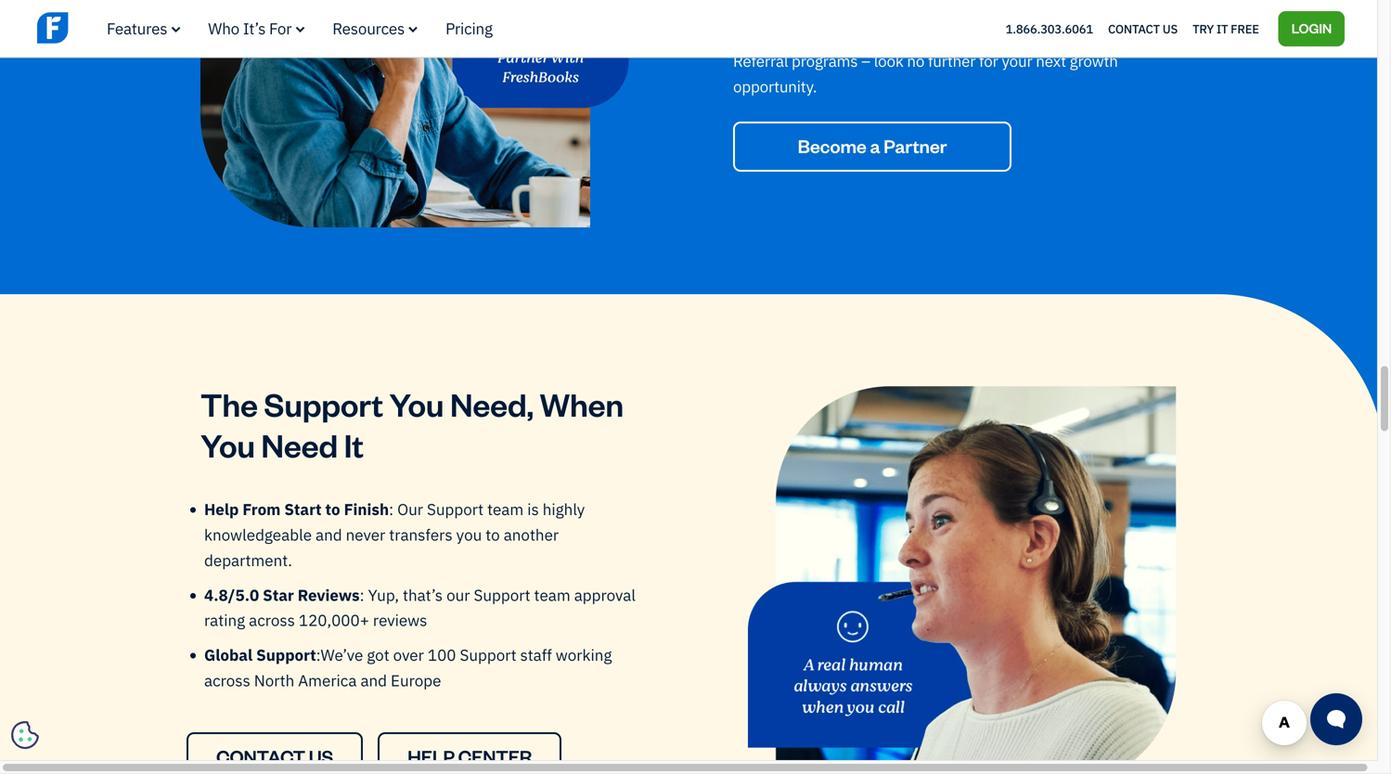 Task type: vqa. For each thing, say whether or not it's contained in the screenshot.
1(877) 489-8303 link
no



Task type: describe. For each thing, give the bounding box(es) containing it.
try it free link
[[1193, 16, 1259, 41]]

: yup, that's our support team approval rating across 120,000+ reviews
[[204, 584, 636, 630]]

star
[[263, 584, 294, 605]]

our right of
[[1038, 25, 1061, 46]]

next
[[1036, 51, 1066, 71]]

build an integration, use our api, or grow your business with our accounting program. or reap the rewards of our affiliate and referral programs – look no further for your next growth opportunity.
[[733, 0, 1174, 97]]

it
[[344, 424, 364, 466]]

never
[[346, 524, 385, 545]]

: for help from start to finish
[[389, 499, 394, 519]]

america
[[298, 670, 357, 690]]

4.8/5.0 star reviews
[[204, 584, 360, 605]]

contact us link
[[187, 732, 363, 774]]

help from start to finish
[[204, 499, 389, 519]]

look
[[874, 51, 904, 71]]

department.
[[204, 550, 292, 570]]

login link
[[1279, 11, 1345, 46]]

the support you need, when you need it
[[200, 383, 624, 466]]

program.
[[814, 25, 877, 46]]

support inside the support you need, when you need it
[[264, 383, 383, 425]]

need
[[261, 424, 338, 466]]

free
[[1231, 21, 1259, 36]]

or
[[881, 25, 897, 46]]

support inside ': our support team is highly knowledgeable and never transfers you to another department.'
[[427, 499, 484, 519]]

become
[[798, 134, 867, 158]]

yup,
[[368, 584, 399, 605]]

help center
[[408, 744, 532, 768]]

1 vertical spatial your
[[1002, 51, 1032, 71]]

: for 4.8/5.0 star reviews
[[360, 584, 364, 605]]

knowledgeable
[[204, 524, 312, 545]]

build
[[733, 0, 769, 20]]

become a partner
[[798, 134, 947, 158]]

: our support team is highly knowledgeable and never transfers you to another department.
[[204, 499, 585, 570]]

features
[[107, 18, 167, 39]]

try
[[1193, 21, 1214, 36]]

referral
[[733, 51, 788, 71]]

need,
[[450, 383, 534, 425]]

100
[[428, 645, 456, 665]]

become a partner link
[[733, 122, 1012, 172]]

contact us
[[216, 744, 333, 768]]

further
[[928, 51, 976, 71]]

accounting
[[733, 25, 811, 46]]

features link
[[107, 18, 180, 39]]

our inside : yup, that's our support team approval rating across 120,000+ reviews
[[446, 584, 470, 605]]

who it's for
[[208, 18, 292, 39]]

rating
[[204, 610, 245, 630]]

reviews
[[373, 610, 427, 630]]

no
[[907, 51, 925, 71]]

or
[[963, 0, 978, 20]]

business
[[1053, 0, 1114, 20]]

start
[[284, 499, 322, 519]]

transfers
[[389, 524, 453, 545]]

affiliate
[[1065, 25, 1118, 46]]

global
[[204, 645, 253, 665]]

cookie consent banner dialog
[[14, 532, 292, 746]]

support inside : yup, that's our support team approval rating across 120,000+ reviews
[[474, 584, 530, 605]]

across inside : yup, that's our support team approval rating across 120,000+ reviews
[[249, 610, 295, 630]]

integration,
[[793, 0, 872, 20]]

contact us link
[[1108, 16, 1178, 41]]

for
[[269, 18, 292, 39]]

team inside : yup, that's our support team approval rating across 120,000+ reviews
[[534, 584, 571, 605]]

growth
[[1070, 51, 1118, 71]]

who it's for link
[[208, 18, 305, 39]]

a
[[870, 134, 880, 158]]



Task type: locate. For each thing, give the bounding box(es) containing it.
programs
[[792, 51, 858, 71]]

: left 'our'
[[389, 499, 394, 519]]

1 horizontal spatial :
[[389, 499, 394, 519]]

and down start
[[316, 524, 342, 545]]

pricing link
[[446, 18, 493, 39]]

you up help
[[200, 424, 255, 466]]

across down the star
[[249, 610, 295, 630]]

:we've
[[316, 645, 363, 665]]

help
[[408, 744, 455, 768]]

support
[[264, 383, 383, 425], [427, 499, 484, 519], [474, 584, 530, 605], [256, 645, 316, 665], [460, 645, 517, 665]]

that's
[[403, 584, 443, 605]]

0 vertical spatial to
[[325, 499, 340, 519]]

help center link
[[378, 732, 562, 774]]

to right start
[[325, 499, 340, 519]]

to inside ': our support team is highly knowledgeable and never transfers you to another department.'
[[486, 524, 500, 545]]

: inside ': our support team is highly knowledgeable and never transfers you to another department.'
[[389, 499, 394, 519]]

2 horizontal spatial and
[[1122, 25, 1148, 46]]

0 horizontal spatial and
[[316, 524, 342, 545]]

1 vertical spatial :
[[360, 584, 364, 605]]

from
[[243, 499, 281, 519]]

across inside :we've got over 100 support staff working across north america and europe
[[204, 670, 250, 690]]

1 horizontal spatial team
[[534, 584, 571, 605]]

europe
[[391, 670, 441, 690]]

over
[[393, 645, 424, 665]]

team
[[487, 499, 524, 519], [534, 584, 571, 605]]

0 horizontal spatial you
[[200, 424, 255, 466]]

resources link
[[332, 18, 418, 39]]

and inside ': our support team is highly knowledgeable and never transfers you to another department.'
[[316, 524, 342, 545]]

staff
[[520, 645, 552, 665]]

use
[[875, 0, 900, 20]]

the
[[200, 383, 258, 425]]

our
[[397, 499, 423, 519]]

1.866.303.6061
[[1006, 21, 1093, 36]]

center
[[458, 744, 532, 768]]

our up 'reap'
[[904, 0, 927, 20]]

our up the us
[[1151, 0, 1174, 20]]

opportunity.
[[733, 76, 817, 97]]

1.866.303.6061 link
[[1006, 21, 1093, 36]]

freshbooks logo image
[[37, 10, 181, 45]]

for
[[979, 51, 998, 71]]

0 horizontal spatial team
[[487, 499, 524, 519]]

api,
[[930, 0, 960, 20]]

of
[[1021, 25, 1035, 46]]

and inside :we've got over 100 support staff working across north america and europe
[[361, 670, 387, 690]]

team inside ': our support team is highly knowledgeable and never transfers you to another department.'
[[487, 499, 524, 519]]

it
[[1217, 21, 1228, 36]]

across down global
[[204, 670, 250, 690]]

0 vertical spatial your
[[1019, 0, 1049, 20]]

0 horizontal spatial to
[[325, 499, 340, 519]]

cookie preferences image
[[11, 721, 39, 749]]

and down with
[[1122, 25, 1148, 46]]

got
[[367, 645, 389, 665]]

login
[[1292, 19, 1332, 36]]

1 horizontal spatial and
[[361, 670, 387, 690]]

your up 1.866.303.6061
[[1019, 0, 1049, 20]]

you right it
[[389, 383, 444, 425]]

0 vertical spatial across
[[249, 610, 295, 630]]

reap
[[901, 25, 932, 46]]

global support
[[204, 645, 316, 665]]

it's
[[243, 18, 266, 39]]

0 vertical spatial :
[[389, 499, 394, 519]]

team left 'is'
[[487, 499, 524, 519]]

team left approval
[[534, 584, 571, 605]]

contact
[[1108, 21, 1160, 36]]

the
[[936, 25, 958, 46]]

1 vertical spatial to
[[486, 524, 500, 545]]

0 vertical spatial team
[[487, 499, 524, 519]]

1 vertical spatial and
[[316, 524, 342, 545]]

north
[[254, 670, 294, 690]]

contact
[[216, 744, 305, 768]]

to
[[325, 499, 340, 519], [486, 524, 500, 545]]

your
[[1019, 0, 1049, 20], [1002, 51, 1032, 71]]

partner with freshbooks image
[[200, 0, 629, 228]]

pricing
[[446, 18, 493, 39]]

: left yup,
[[360, 584, 364, 605]]

–
[[861, 51, 870, 71]]

resources
[[332, 18, 405, 39]]

is
[[527, 499, 539, 519]]

:we've got over 100 support staff working across north america and europe
[[204, 645, 612, 690]]

and down got
[[361, 670, 387, 690]]

highly
[[543, 499, 585, 519]]

4.8/5.0
[[204, 584, 259, 605]]

120,000+
[[299, 610, 369, 630]]

0 vertical spatial and
[[1122, 25, 1148, 46]]

us
[[309, 744, 333, 768]]

an
[[772, 0, 789, 20]]

try it free
[[1193, 21, 1259, 36]]

you
[[389, 383, 444, 425], [200, 424, 255, 466]]

and
[[1122, 25, 1148, 46], [316, 524, 342, 545], [361, 670, 387, 690]]

you
[[456, 524, 482, 545]]

2 vertical spatial and
[[361, 670, 387, 690]]

1 horizontal spatial to
[[486, 524, 500, 545]]

help
[[204, 499, 239, 519]]

us
[[1163, 21, 1178, 36]]

0 horizontal spatial :
[[360, 584, 364, 605]]

and inside build an integration, use our api, or grow your business with our accounting program. or reap the rewards of our affiliate and referral programs – look no further for your next growth opportunity.
[[1122, 25, 1148, 46]]

working
[[556, 645, 612, 665]]

when
[[540, 383, 624, 425]]

your down of
[[1002, 51, 1032, 71]]

1 vertical spatial across
[[204, 670, 250, 690]]

: inside : yup, that's our support team approval rating across 120,000+ reviews
[[360, 584, 364, 605]]

partner
[[884, 134, 947, 158]]

who
[[208, 18, 239, 39]]

rewards
[[962, 25, 1018, 46]]

our right that's
[[446, 584, 470, 605]]

another
[[504, 524, 559, 545]]

approval
[[574, 584, 636, 605]]

with
[[1118, 0, 1148, 20]]

dialog
[[0, 0, 1391, 774]]

grow
[[981, 0, 1015, 20]]

1 vertical spatial team
[[534, 584, 571, 605]]

1 horizontal spatial you
[[389, 383, 444, 425]]

contact us
[[1108, 21, 1178, 36]]

across
[[249, 610, 295, 630], [204, 670, 250, 690]]

finish
[[344, 499, 389, 519]]

to right you
[[486, 524, 500, 545]]

support inside :we've got over 100 support staff working across north america and europe
[[460, 645, 517, 665]]

reviews
[[298, 584, 360, 605]]



